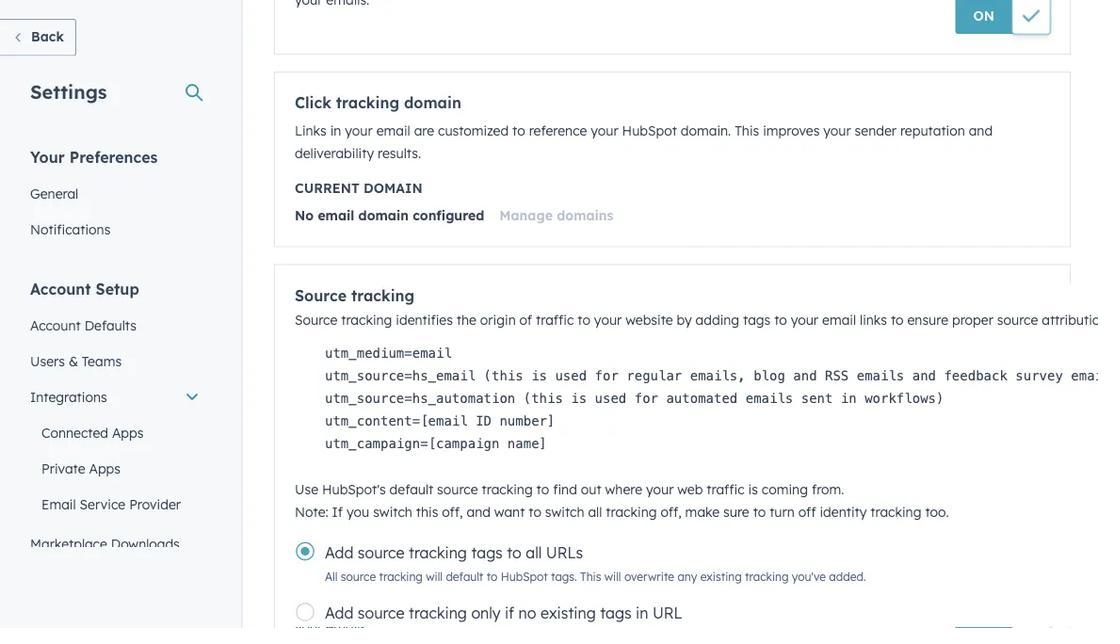 Task type: locate. For each thing, give the bounding box(es) containing it.
traffic inside use hubspot's default source tracking to find out where your web traffic is coming from. note: if you switch this off, and want to switch all tracking off, make sure to turn off identity tracking too.
[[707, 481, 745, 497]]

where
[[605, 481, 643, 497]]

1 horizontal spatial traffic
[[707, 481, 745, 497]]

1 vertical spatial default
[[446, 570, 484, 584]]

account for account setup
[[30, 279, 91, 298]]

1 vertical spatial traffic
[[707, 481, 745, 497]]

your preferences
[[30, 147, 158, 166]]

and
[[969, 122, 993, 139], [794, 368, 817, 384], [913, 368, 937, 384], [467, 504, 491, 520]]

tracking right all
[[379, 570, 423, 584]]

in inside utm_medium=email utm_source=hs_email (this is used for regular emails, blog and rss emails and feedback survey emai utm_source=hs_automation (this is used for automated emails sent in workflows) utm_content=[email id number] utm_campaign=[campaign name]
[[841, 391, 857, 407]]

tracking
[[336, 93, 400, 112], [351, 286, 415, 305], [341, 311, 392, 328], [482, 481, 533, 497], [606, 504, 657, 520], [871, 504, 922, 520], [409, 543, 467, 562], [379, 570, 423, 584], [745, 570, 789, 584], [409, 604, 467, 623]]

is up number]
[[532, 368, 547, 384]]

and right reputation on the top of the page
[[969, 122, 993, 139]]

0 vertical spatial existing
[[701, 570, 742, 584]]

traffic up sure
[[707, 481, 745, 497]]

emails down blog
[[746, 391, 794, 407]]

1 vertical spatial this
[[580, 570, 602, 584]]

0 horizontal spatial switch
[[373, 504, 413, 520]]

out
[[581, 481, 602, 497]]

1 horizontal spatial is
[[571, 391, 587, 407]]

0 horizontal spatial hubspot
[[501, 570, 548, 584]]

traffic right of on the left
[[536, 311, 574, 328]]

this inside add source tracking tags to all urls all source tracking will default to hubspot tags. this will overwrite any existing tracking you've added.
[[580, 570, 602, 584]]

your left the links on the right of the page
[[791, 311, 819, 328]]

0 horizontal spatial this
[[580, 570, 602, 584]]

back link
[[0, 19, 76, 56]]

1 horizontal spatial will
[[605, 570, 621, 584]]

1 off, from the left
[[442, 504, 463, 520]]

apps down integrations button
[[112, 424, 144, 441]]

0 vertical spatial account
[[30, 279, 91, 298]]

0 horizontal spatial all
[[526, 543, 542, 562]]

urls
[[546, 543, 583, 562]]

email down current
[[318, 207, 355, 223]]

tags down 'overwrite'
[[600, 604, 632, 623]]

0 vertical spatial traffic
[[536, 311, 574, 328]]

domain up no email domain configured
[[364, 180, 423, 196]]

1 horizontal spatial existing
[[701, 570, 742, 584]]

name]
[[508, 436, 547, 452]]

1 account from the top
[[30, 279, 91, 298]]

2 will from the left
[[605, 570, 621, 584]]

switch down find
[[545, 504, 585, 520]]

&
[[69, 353, 78, 369]]

this
[[735, 122, 760, 139], [580, 570, 602, 584]]

if
[[505, 604, 515, 623]]

2 horizontal spatial email
[[823, 311, 857, 328]]

0 vertical spatial used
[[555, 368, 587, 384]]

account setup element
[[19, 278, 211, 628]]

source
[[295, 286, 347, 305], [295, 311, 338, 328]]

1 horizontal spatial this
[[735, 122, 760, 139]]

1 vertical spatial hubspot
[[501, 570, 548, 584]]

results.
[[378, 145, 421, 162]]

1 horizontal spatial emails
[[857, 368, 905, 384]]

tags inside source tracking source tracking identifies the origin of traffic to your website by adding tags to your email links to ensure proper source attributio
[[743, 311, 771, 328]]

in down rss
[[841, 391, 857, 407]]

this right domain.
[[735, 122, 760, 139]]

in left url at the right
[[636, 604, 649, 623]]

tags
[[743, 311, 771, 328], [471, 543, 503, 562], [600, 604, 632, 623]]

existing inside add source tracking tags to all urls all source tracking will default to hubspot tags. this will overwrite any existing tracking you've added.
[[701, 570, 742, 584]]

(this
[[484, 368, 524, 384], [524, 391, 563, 407]]

tracking left too.
[[871, 504, 922, 520]]

1 vertical spatial tags
[[471, 543, 503, 562]]

0 horizontal spatial tags
[[471, 543, 503, 562]]

and inside links in your email are customized to reference your hubspot domain. this improves your sender reputation and deliverability results.
[[969, 122, 993, 139]]

tracking up want
[[482, 481, 533, 497]]

default up the this
[[390, 481, 434, 497]]

apps for private apps
[[89, 460, 121, 477]]

2 add from the top
[[325, 604, 354, 623]]

hubspot inside links in your email are customized to reference your hubspot domain. this improves your sender reputation and deliverability results.
[[622, 122, 677, 139]]

the
[[457, 311, 477, 328]]

utm_campaign=[campaign
[[325, 436, 500, 452]]

hubspot's
[[322, 481, 386, 497]]

emails up the workflows)
[[857, 368, 905, 384]]

emails,
[[690, 368, 746, 384]]

workflows)
[[865, 391, 944, 407]]

this
[[416, 504, 438, 520]]

source up utm_medium=email
[[295, 311, 338, 328]]

add
[[325, 543, 354, 562], [325, 604, 354, 623]]

email left the links on the right of the page
[[823, 311, 857, 328]]

and up the workflows)
[[913, 368, 937, 384]]

hubspot left domain.
[[622, 122, 677, 139]]

used up number]
[[555, 368, 587, 384]]

1 vertical spatial used
[[595, 391, 627, 407]]

(this up number]
[[524, 391, 563, 407]]

1 vertical spatial in
[[841, 391, 857, 407]]

will left 'overwrite'
[[605, 570, 621, 584]]

1 add from the top
[[325, 543, 354, 562]]

0 vertical spatial default
[[390, 481, 434, 497]]

0 vertical spatial email
[[377, 122, 411, 139]]

links
[[295, 122, 327, 139]]

1 switch from the left
[[373, 504, 413, 520]]

account up "users"
[[30, 317, 81, 334]]

links
[[860, 311, 888, 328]]

0 horizontal spatial will
[[426, 570, 443, 584]]

source inside use hubspot's default source tracking to find out where your web traffic is coming from. note: if you switch this off, and want to switch all tracking off, make sure to turn off identity tracking too.
[[437, 481, 478, 497]]

find
[[553, 481, 577, 497]]

0 horizontal spatial email
[[318, 207, 355, 223]]

account up the account defaults
[[30, 279, 91, 298]]

tracking up identifies
[[351, 286, 415, 305]]

email up results.
[[377, 122, 411, 139]]

1 vertical spatial all
[[526, 543, 542, 562]]

off,
[[442, 504, 463, 520], [661, 504, 682, 520]]

0 horizontal spatial used
[[555, 368, 587, 384]]

0 vertical spatial for
[[595, 368, 619, 384]]

to left reference
[[513, 122, 525, 139]]

account
[[30, 279, 91, 298], [30, 317, 81, 334]]

1 vertical spatial account
[[30, 317, 81, 334]]

domain up are
[[404, 93, 462, 112]]

origin
[[480, 311, 516, 328]]

are
[[414, 122, 434, 139]]

apps for connected apps
[[112, 424, 144, 441]]

1 will from the left
[[426, 570, 443, 584]]

1 horizontal spatial hubspot
[[622, 122, 677, 139]]

in inside links in your email are customized to reference your hubspot domain. this improves your sender reputation and deliverability results.
[[330, 122, 341, 139]]

utm_medium=email
[[325, 346, 452, 361]]

add inside add source tracking tags to all urls all source tracking will default to hubspot tags. this will overwrite any existing tracking you've added.
[[325, 543, 354, 562]]

1 horizontal spatial all
[[588, 504, 602, 520]]

2 vertical spatial domain
[[359, 207, 409, 223]]

0 horizontal spatial in
[[330, 122, 341, 139]]

1 horizontal spatial switch
[[545, 504, 585, 520]]

default inside add source tracking tags to all urls all source tracking will default to hubspot tags. this will overwrite any existing tracking you've added.
[[446, 570, 484, 584]]

0 vertical spatial in
[[330, 122, 341, 139]]

email
[[41, 496, 76, 513]]

to down want
[[507, 543, 522, 562]]

0 horizontal spatial default
[[390, 481, 434, 497]]

deliverability
[[295, 145, 374, 162]]

2 vertical spatial in
[[636, 604, 649, 623]]

back
[[31, 28, 64, 45]]

your
[[345, 122, 373, 139], [591, 122, 619, 139], [824, 122, 851, 139], [594, 311, 622, 328], [791, 311, 819, 328], [646, 481, 674, 497]]

domain
[[404, 93, 462, 112], [364, 180, 423, 196], [359, 207, 409, 223]]

(this up id
[[484, 368, 524, 384]]

0 vertical spatial apps
[[112, 424, 144, 441]]

if
[[332, 504, 343, 520]]

existing
[[701, 570, 742, 584], [541, 604, 596, 623]]

add for add source tracking tags to all urls all source tracking will default to hubspot tags. this will overwrite any existing tracking you've added.
[[325, 543, 354, 562]]

and left want
[[467, 504, 491, 520]]

proper
[[953, 311, 994, 328]]

current
[[295, 180, 360, 196]]

no
[[519, 604, 537, 623]]

email service provider link
[[19, 487, 211, 522]]

apps inside 'link'
[[89, 460, 121, 477]]

notifications
[[30, 221, 111, 237]]

0 vertical spatial source
[[295, 286, 347, 305]]

default
[[390, 481, 434, 497], [446, 570, 484, 584]]

add down all
[[325, 604, 354, 623]]

off, right the this
[[442, 504, 463, 520]]

all down out
[[588, 504, 602, 520]]

1 horizontal spatial default
[[446, 570, 484, 584]]

number]
[[500, 414, 555, 429]]

you've
[[792, 570, 826, 584]]

this right the 'tags.'
[[580, 570, 602, 584]]

switch left the this
[[373, 504, 413, 520]]

0 horizontal spatial off,
[[442, 504, 463, 520]]

add up all
[[325, 543, 354, 562]]

apps up service at the left of the page
[[89, 460, 121, 477]]

added.
[[829, 570, 866, 584]]

0 vertical spatial all
[[588, 504, 602, 520]]

2 horizontal spatial tags
[[743, 311, 771, 328]]

hubspot up no
[[501, 570, 548, 584]]

1 vertical spatial for
[[635, 391, 659, 407]]

connected apps
[[41, 424, 144, 441]]

1 vertical spatial domain
[[364, 180, 423, 196]]

domain for tracking
[[404, 93, 462, 112]]

used down the regular
[[595, 391, 627, 407]]

too.
[[926, 504, 949, 520]]

2 horizontal spatial in
[[841, 391, 857, 407]]

source down no
[[295, 286, 347, 305]]

will down the this
[[426, 570, 443, 584]]

your left web on the right
[[646, 481, 674, 497]]

1 vertical spatial emails
[[746, 391, 794, 407]]

off
[[799, 504, 816, 520]]

2 vertical spatial email
[[823, 311, 857, 328]]

0 vertical spatial domain
[[404, 93, 462, 112]]

is up out
[[571, 391, 587, 407]]

users
[[30, 353, 65, 369]]

users & teams link
[[19, 343, 211, 379]]

used
[[555, 368, 587, 384], [595, 391, 627, 407]]

account setup
[[30, 279, 139, 298]]

0 vertical spatial tags
[[743, 311, 771, 328]]

your preferences element
[[19, 147, 211, 247]]

for down the regular
[[635, 391, 659, 407]]

1 vertical spatial email
[[318, 207, 355, 223]]

2 horizontal spatial is
[[749, 481, 758, 497]]

0 vertical spatial emails
[[857, 368, 905, 384]]

to inside links in your email are customized to reference your hubspot domain. this improves your sender reputation and deliverability results.
[[513, 122, 525, 139]]

2 vertical spatial is
[[749, 481, 758, 497]]

attributio
[[1042, 311, 1099, 328]]

0 vertical spatial add
[[325, 543, 354, 562]]

0 vertical spatial hubspot
[[622, 122, 677, 139]]

1 horizontal spatial in
[[636, 604, 649, 623]]

default up only at the bottom left of the page
[[446, 570, 484, 584]]

to
[[513, 122, 525, 139], [578, 311, 591, 328], [775, 311, 787, 328], [891, 311, 904, 328], [537, 481, 550, 497], [529, 504, 542, 520], [753, 504, 766, 520], [507, 543, 522, 562], [487, 570, 498, 584]]

for
[[595, 368, 619, 384], [635, 391, 659, 407]]

for left the regular
[[595, 368, 619, 384]]

1 vertical spatial existing
[[541, 604, 596, 623]]

tags right adding
[[743, 311, 771, 328]]

traffic inside source tracking source tracking identifies the origin of traffic to your website by adding tags to your email links to ensure proper source attributio
[[536, 311, 574, 328]]

tags down want
[[471, 543, 503, 562]]

setup
[[96, 279, 139, 298]]

to left turn
[[753, 504, 766, 520]]

tracking left only at the bottom left of the page
[[409, 604, 467, 623]]

apps
[[112, 424, 144, 441], [89, 460, 121, 477]]

1 vertical spatial add
[[325, 604, 354, 623]]

reference
[[529, 122, 587, 139]]

0 vertical spatial (this
[[484, 368, 524, 384]]

switch
[[373, 504, 413, 520], [545, 504, 585, 520]]

0 vertical spatial this
[[735, 122, 760, 139]]

email
[[377, 122, 411, 139], [318, 207, 355, 223], [823, 311, 857, 328]]

existing right any
[[701, 570, 742, 584]]

1 horizontal spatial off,
[[661, 504, 682, 520]]

all left urls
[[526, 543, 542, 562]]

tracking right click
[[336, 93, 400, 112]]

2 off, from the left
[[661, 504, 682, 520]]

0 vertical spatial is
[[532, 368, 547, 384]]

this inside links in your email are customized to reference your hubspot domain. this improves your sender reputation and deliverability results.
[[735, 122, 760, 139]]

is
[[532, 368, 547, 384], [571, 391, 587, 407], [749, 481, 758, 497]]

improves
[[763, 122, 820, 139]]

0 horizontal spatial traffic
[[536, 311, 574, 328]]

is up sure
[[749, 481, 758, 497]]

1 horizontal spatial email
[[377, 122, 411, 139]]

in
[[330, 122, 341, 139], [841, 391, 857, 407], [636, 604, 649, 623]]

make
[[686, 504, 720, 520]]

2 account from the top
[[30, 317, 81, 334]]

private apps link
[[19, 451, 211, 487]]

domain down current domain
[[359, 207, 409, 223]]

your up the deliverability
[[345, 122, 373, 139]]

off, down web on the right
[[661, 504, 682, 520]]

to up only at the bottom left of the page
[[487, 570, 498, 584]]

in up the deliverability
[[330, 122, 341, 139]]

survey
[[1016, 368, 1064, 384]]

1 vertical spatial is
[[571, 391, 587, 407]]

all inside use hubspot's default source tracking to find out where your web traffic is coming from. note: if you switch this off, and want to switch all tracking off, make sure to turn off identity tracking too.
[[588, 504, 602, 520]]

existing down the 'tags.'
[[541, 604, 596, 623]]

to right of on the left
[[578, 311, 591, 328]]

click tracking domain
[[295, 93, 462, 112]]

1 vertical spatial apps
[[89, 460, 121, 477]]

1 horizontal spatial tags
[[600, 604, 632, 623]]

1 vertical spatial source
[[295, 311, 338, 328]]

to right the links on the right of the page
[[891, 311, 904, 328]]

source inside source tracking source tracking identifies the origin of traffic to your website by adding tags to your email links to ensure proper source attributio
[[998, 311, 1039, 328]]



Task type: describe. For each thing, give the bounding box(es) containing it.
1 vertical spatial (this
[[524, 391, 563, 407]]

tracking up utm_medium=email
[[341, 311, 392, 328]]

manage
[[500, 207, 553, 223]]

general
[[30, 185, 78, 202]]

and up sent
[[794, 368, 817, 384]]

web
[[678, 481, 703, 497]]

domain.
[[681, 122, 731, 139]]

add source tracking only if no existing tags in url
[[325, 604, 683, 623]]

source tracking source tracking identifies the origin of traffic to your website by adding tags to your email links to ensure proper source attributio
[[295, 286, 1099, 328]]

you
[[347, 504, 370, 520]]

1 horizontal spatial for
[[635, 391, 659, 407]]

private apps
[[41, 460, 121, 477]]

configured
[[413, 207, 485, 223]]

your right reference
[[591, 122, 619, 139]]

feedback
[[944, 368, 1008, 384]]

tracking down where
[[606, 504, 657, 520]]

0 horizontal spatial for
[[595, 368, 619, 384]]

utm_content=[email
[[325, 414, 468, 429]]

account defaults link
[[19, 308, 211, 343]]

website
[[626, 311, 673, 328]]

customized
[[438, 122, 509, 139]]

account for account defaults
[[30, 317, 81, 334]]

want
[[494, 504, 525, 520]]

of
[[520, 311, 532, 328]]

settings
[[30, 80, 107, 103]]

use
[[295, 481, 318, 497]]

marketplace
[[30, 536, 107, 552]]

links in your email are customized to reference your hubspot domain. this improves your sender reputation and deliverability results.
[[295, 122, 993, 162]]

utm_source=hs_automation
[[325, 391, 516, 407]]

note:
[[295, 504, 329, 520]]

and inside use hubspot's default source tracking to find out where your web traffic is coming from. note: if you switch this off, and want to switch all tracking off, make sure to turn off identity tracking too.
[[467, 504, 491, 520]]

add for add source tracking only if no existing tags in url
[[325, 604, 354, 623]]

utm_source=hs_email
[[325, 368, 476, 384]]

2 vertical spatial tags
[[600, 604, 632, 623]]

all
[[325, 570, 338, 584]]

to up blog
[[775, 311, 787, 328]]

regular
[[627, 368, 682, 384]]

to left find
[[537, 481, 550, 497]]

from.
[[812, 481, 845, 497]]

all inside add source tracking tags to all urls all source tracking will default to hubspot tags. this will overwrite any existing tracking you've added.
[[526, 543, 542, 562]]

no email domain configured
[[295, 207, 485, 223]]

1 horizontal spatial used
[[595, 391, 627, 407]]

by
[[677, 311, 692, 328]]

identity
[[820, 504, 867, 520]]

private
[[41, 460, 85, 477]]

id
[[476, 414, 492, 429]]

ensure
[[908, 311, 949, 328]]

is inside use hubspot's default source tracking to find out where your web traffic is coming from. note: if you switch this off, and want to switch all tracking off, make sure to turn off identity tracking too.
[[749, 481, 758, 497]]

1 source from the top
[[295, 286, 347, 305]]

0 horizontal spatial emails
[[746, 391, 794, 407]]

teams
[[82, 353, 122, 369]]

0 horizontal spatial is
[[532, 368, 547, 384]]

coming
[[762, 481, 808, 497]]

marketplace downloads
[[30, 536, 180, 552]]

to right want
[[529, 504, 542, 520]]

emai
[[1072, 368, 1099, 384]]

default inside use hubspot's default source tracking to find out where your web traffic is coming from. note: if you switch this off, and want to switch all tracking off, make sure to turn off identity tracking too.
[[390, 481, 434, 497]]

email inside source tracking source tracking identifies the origin of traffic to your website by adding tags to your email links to ensure proper source attributio
[[823, 311, 857, 328]]

defaults
[[85, 317, 137, 334]]

tags.
[[551, 570, 577, 584]]

service
[[80, 496, 126, 513]]

add source tracking tags to all urls all source tracking will default to hubspot tags. this will overwrite any existing tracking you've added.
[[325, 543, 866, 584]]

reputation
[[901, 122, 966, 139]]

click
[[295, 93, 332, 112]]

0 horizontal spatial existing
[[541, 604, 596, 623]]

provider
[[129, 496, 181, 513]]

general link
[[19, 176, 211, 212]]

hubspot inside add source tracking tags to all urls all source tracking will default to hubspot tags. this will overwrite any existing tracking you've added.
[[501, 570, 548, 584]]

current domain
[[295, 180, 423, 196]]

2 switch from the left
[[545, 504, 585, 520]]

connected
[[41, 424, 108, 441]]

users & teams
[[30, 353, 122, 369]]

use hubspot's default source tracking to find out where your web traffic is coming from. note: if you switch this off, and want to switch all tracking off, make sure to turn off identity tracking too.
[[295, 481, 949, 520]]

your left website
[[594, 311, 622, 328]]

manage domains
[[500, 207, 614, 223]]

only
[[471, 604, 501, 623]]

on
[[974, 7, 995, 24]]

email inside links in your email are customized to reference your hubspot domain. this improves your sender reputation and deliverability results.
[[377, 122, 411, 139]]

automated
[[667, 391, 738, 407]]

blog
[[754, 368, 786, 384]]

rss
[[825, 368, 849, 384]]

turn
[[770, 504, 795, 520]]

preferences
[[69, 147, 158, 166]]

2 source from the top
[[295, 311, 338, 328]]

notifications link
[[19, 212, 211, 247]]

your
[[30, 147, 65, 166]]

tracking left you've at the bottom of page
[[745, 570, 789, 584]]

downloads
[[111, 536, 180, 552]]

url
[[653, 604, 683, 623]]

domain for email
[[359, 207, 409, 223]]

tracking down the this
[[409, 543, 467, 562]]

domains
[[557, 207, 614, 223]]

manage domains link
[[500, 207, 614, 223]]

your inside use hubspot's default source tracking to find out where your web traffic is coming from. note: if you switch this off, and want to switch all tracking off, make sure to turn off identity tracking too.
[[646, 481, 674, 497]]

tags inside add source tracking tags to all urls all source tracking will default to hubspot tags. this will overwrite any existing tracking you've added.
[[471, 543, 503, 562]]

marketplace downloads link
[[19, 526, 211, 562]]

adding
[[696, 311, 740, 328]]

identifies
[[396, 311, 453, 328]]

your left sender in the top right of the page
[[824, 122, 851, 139]]

connected apps link
[[19, 415, 211, 451]]



Task type: vqa. For each thing, say whether or not it's contained in the screenshot.
Marketplaces image
no



